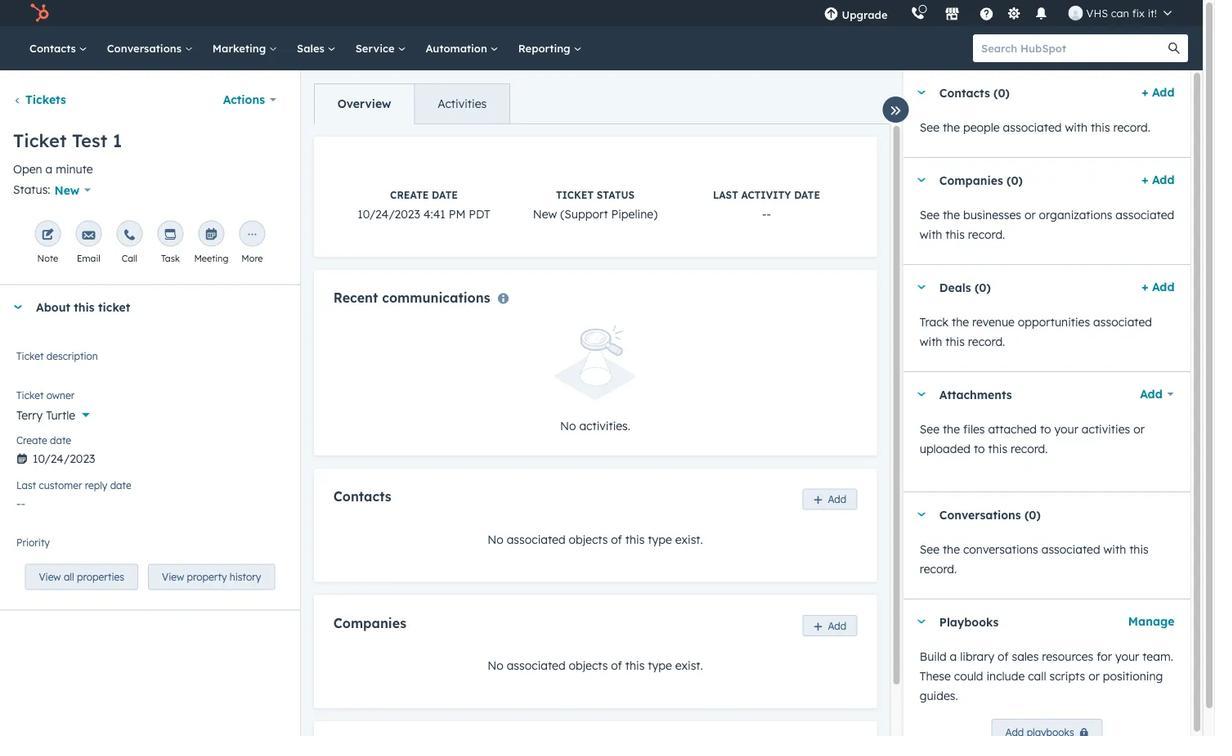 Task type: describe. For each thing, give the bounding box(es) containing it.
1 horizontal spatial contacts
[[334, 489, 392, 505]]

meeting image
[[205, 229, 218, 242]]

actions
[[223, 92, 265, 107]]

call
[[1028, 669, 1047, 684]]

service
[[356, 41, 398, 55]]

caret image for attachments
[[917, 392, 926, 396]]

an
[[52, 543, 66, 557]]

notifications button
[[1028, 0, 1056, 26]]

(0) for conversations (0)
[[1025, 507, 1041, 522]]

no associated objects of this type exist. for companies
[[488, 659, 703, 673]]

tickets link
[[13, 92, 66, 107]]

activities
[[438, 97, 487, 111]]

your inside build a library of sales resources for your team. these could include call scripts or positioning guides.
[[1115, 650, 1140, 664]]

terry turtle
[[16, 408, 75, 422]]

+ add button for see the businesses or organizations associated with this record.
[[1142, 170, 1175, 190]]

can
[[1112, 6, 1130, 20]]

type for companies
[[648, 659, 672, 673]]

email image
[[82, 229, 95, 242]]

4:41
[[424, 207, 446, 221]]

see the files attached to your activities or uploaded to this record.
[[920, 422, 1145, 456]]

calling icon image
[[911, 6, 926, 21]]

email
[[77, 252, 100, 264]]

caret image for about this ticket
[[13, 305, 23, 309]]

this inside see the files attached to your activities or uploaded to this record.
[[988, 442, 1008, 456]]

add button for contacts
[[803, 489, 858, 510]]

track
[[920, 315, 949, 329]]

conversations link
[[97, 26, 203, 70]]

description
[[46, 350, 98, 362]]

new button
[[50, 179, 102, 201]]

companies (0) button
[[903, 158, 1135, 202]]

(0) for contacts (0)
[[994, 85, 1010, 100]]

+ add button for track the revenue opportunities associated with this record.
[[1142, 277, 1175, 297]]

caret image for deals (0)
[[917, 285, 926, 289]]

fix
[[1133, 6, 1145, 20]]

marketing
[[213, 41, 269, 55]]

view property history link
[[148, 564, 275, 590]]

help image
[[980, 7, 995, 22]]

track the revenue opportunities associated with this record.
[[920, 315, 1152, 349]]

recent communications
[[334, 290, 491, 306]]

view all properties link
[[25, 564, 138, 590]]

no inside alert
[[560, 419, 576, 433]]

the for people
[[943, 120, 960, 135]]

settings link
[[1004, 5, 1025, 22]]

conversations for conversations (0)
[[939, 507, 1021, 522]]

help button
[[973, 0, 1001, 26]]

no activities. alert
[[334, 326, 858, 436]]

contacts for contacts link
[[29, 41, 79, 55]]

search button
[[1161, 34, 1189, 62]]

conversations (0)
[[939, 507, 1041, 522]]

or inside see the businesses or organizations associated with this record.
[[1025, 208, 1036, 222]]

sales
[[297, 41, 328, 55]]

companies for companies
[[334, 615, 407, 631]]

record. inside see the files attached to your activities or uploaded to this record.
[[1011, 442, 1048, 456]]

ticket description
[[16, 350, 98, 362]]

+ for see the people associated with this record.
[[1142, 85, 1149, 99]]

+ for track the revenue opportunities associated with this record.
[[1142, 280, 1149, 294]]

turtle
[[46, 408, 75, 422]]

all
[[64, 571, 74, 583]]

call
[[122, 252, 137, 264]]

team.
[[1143, 650, 1174, 664]]

view all properties
[[39, 571, 124, 583]]

select an option
[[16, 543, 104, 557]]

files
[[963, 422, 985, 437]]

call image
[[123, 229, 136, 242]]

history
[[230, 571, 261, 583]]

associated inside see the businesses or organizations associated with this record.
[[1116, 208, 1175, 222]]

the for files
[[943, 422, 960, 437]]

contacts for contacts (0)
[[939, 85, 990, 100]]

see for see the files attached to your activities or uploaded to this record.
[[920, 422, 940, 437]]

1 vertical spatial to
[[974, 442, 985, 456]]

overview
[[338, 97, 391, 111]]

conversations for conversations
[[107, 41, 185, 55]]

add button
[[1130, 378, 1175, 411]]

caret image for conversations (0)
[[917, 513, 926, 517]]

marketing link
[[203, 26, 287, 70]]

communications
[[382, 290, 491, 306]]

see the people associated with this record.
[[920, 120, 1151, 135]]

record. inside see the businesses or organizations associated with this record.
[[968, 227, 1005, 242]]

task
[[161, 252, 180, 264]]

see the conversations associated with this record.
[[920, 542, 1149, 576]]

associated inside 'see the conversations associated with this record.'
[[1042, 542, 1101, 557]]

of for contacts
[[611, 532, 623, 547]]

exist. for contacts
[[676, 532, 703, 547]]

no for companies
[[488, 659, 504, 673]]

for
[[1097, 650, 1112, 664]]

ticket test 1
[[13, 129, 122, 152]]

caret image for contacts (0)
[[917, 90, 926, 95]]

this inside 'see the conversations associated with this record.'
[[1130, 542, 1149, 557]]

ticket owner
[[16, 389, 75, 402]]

navigation containing overview
[[314, 83, 511, 124]]

sales link
[[287, 26, 346, 70]]

playbooks
[[939, 615, 999, 629]]

search image
[[1169, 43, 1181, 54]]

or inside see the files attached to your activities or uploaded to this record.
[[1134, 422, 1145, 437]]

pm
[[449, 207, 466, 221]]

revenue
[[972, 315, 1015, 329]]

notifications image
[[1035, 7, 1049, 22]]

build a library of sales resources for your team. these could include call scripts or positioning guides.
[[920, 650, 1174, 703]]

playbooks button
[[903, 600, 1122, 644]]

pipeline)
[[612, 207, 658, 221]]

of inside build a library of sales resources for your team. these could include call scripts or positioning guides.
[[998, 650, 1009, 664]]

objects for companies
[[569, 659, 608, 673]]

Search HubSpot search field
[[974, 34, 1174, 62]]

date down turtle
[[50, 434, 71, 447]]

add button for companies
[[803, 615, 858, 636]]

people
[[963, 120, 1000, 135]]

vhs
[[1087, 6, 1109, 20]]

property
[[187, 571, 227, 583]]

recent
[[334, 290, 378, 306]]

select an option button
[[16, 534, 284, 561]]

1 - from the left
[[763, 207, 767, 221]]

last activity date --
[[713, 189, 821, 221]]

no associated objects of this type exist. for contacts
[[488, 532, 703, 547]]

create date 10/24/2023 4:41 pm pdt
[[358, 189, 491, 221]]

terry
[[16, 408, 43, 422]]

last customer reply date
[[16, 479, 131, 492]]

the for revenue
[[952, 315, 969, 329]]

deals
[[939, 280, 971, 294]]

properties
[[77, 571, 124, 583]]

hubspot image
[[29, 3, 49, 23]]

note image
[[41, 229, 54, 242]]

companies (0)
[[939, 173, 1023, 187]]

meeting
[[194, 252, 229, 264]]

create for create date 10/24/2023 4:41 pm pdt
[[390, 189, 429, 201]]

these
[[920, 669, 951, 684]]

upgrade image
[[824, 7, 839, 22]]

priority
[[16, 537, 50, 549]]

automation
[[426, 41, 491, 55]]

customer
[[39, 479, 82, 492]]

conversations (0) button
[[903, 493, 1175, 537]]

build
[[920, 650, 947, 664]]



Task type: locate. For each thing, give the bounding box(es) containing it.
see inside 'see the conversations associated with this record.'
[[920, 542, 940, 557]]

guides.
[[920, 689, 958, 703]]

1 see from the top
[[920, 120, 940, 135]]

about this ticket
[[36, 300, 130, 314]]

caret image inside companies (0) dropdown button
[[917, 178, 926, 182]]

1 + from the top
[[1142, 85, 1149, 99]]

vhs can fix it! button
[[1059, 0, 1182, 26]]

1 horizontal spatial companies
[[939, 173, 1003, 187]]

0 vertical spatial last
[[713, 189, 739, 201]]

last left activity
[[713, 189, 739, 201]]

1 vertical spatial last
[[16, 479, 36, 492]]

with inside track the revenue opportunities associated with this record.
[[920, 335, 942, 349]]

0 horizontal spatial last
[[16, 479, 36, 492]]

no
[[560, 419, 576, 433], [488, 532, 504, 547], [488, 659, 504, 673]]

test
[[72, 129, 107, 152]]

see down 'companies (0)' at the top right
[[920, 208, 940, 222]]

option
[[69, 543, 104, 557]]

2 type from the top
[[648, 659, 672, 673]]

more
[[242, 252, 263, 264]]

0 vertical spatial +
[[1142, 85, 1149, 99]]

0 horizontal spatial new
[[54, 183, 80, 197]]

associated
[[1003, 120, 1062, 135], [1116, 208, 1175, 222], [1094, 315, 1152, 329], [507, 532, 566, 547], [1042, 542, 1101, 557], [507, 659, 566, 673]]

or down for
[[1089, 669, 1100, 684]]

no for contacts
[[488, 532, 504, 547]]

attachments button
[[903, 372, 1123, 416]]

service link
[[346, 26, 416, 70]]

about
[[36, 300, 70, 314]]

1 vertical spatial no associated objects of this type exist.
[[488, 659, 703, 673]]

see inside see the businesses or organizations associated with this record.
[[920, 208, 940, 222]]

(0) right deals
[[975, 280, 991, 294]]

1 vertical spatial create
[[16, 434, 47, 447]]

(0) inside 'dropdown button'
[[1025, 507, 1041, 522]]

0 vertical spatial exist.
[[676, 532, 703, 547]]

caret image up build on the bottom right of the page
[[917, 620, 926, 624]]

0 horizontal spatial companies
[[334, 615, 407, 631]]

or down companies (0) dropdown button
[[1025, 208, 1036, 222]]

see for see the conversations associated with this record.
[[920, 542, 940, 557]]

manage link
[[1129, 612, 1175, 632]]

include
[[987, 669, 1025, 684]]

2 no associated objects of this type exist. from the top
[[488, 659, 703, 673]]

+ add for see the people associated with this record.
[[1142, 85, 1175, 99]]

0 vertical spatial your
[[1055, 422, 1079, 437]]

companies for companies (0)
[[939, 173, 1003, 187]]

2 view from the left
[[162, 571, 184, 583]]

new down minute
[[54, 183, 80, 197]]

minute
[[56, 162, 93, 176]]

conversations
[[963, 542, 1039, 557]]

1 horizontal spatial to
[[1040, 422, 1051, 437]]

caret image left contacts (0)
[[917, 90, 926, 95]]

+ for see the businesses or organizations associated with this record.
[[1142, 173, 1149, 187]]

2 objects from the top
[[569, 659, 608, 673]]

see down the conversations (0)
[[920, 542, 940, 557]]

the left conversations
[[943, 542, 960, 557]]

or right activities
[[1134, 422, 1145, 437]]

it!
[[1148, 6, 1158, 20]]

new left (support
[[533, 207, 558, 221]]

1 horizontal spatial new
[[533, 207, 558, 221]]

3 + add from the top
[[1142, 280, 1175, 294]]

menu containing vhs can fix it!
[[813, 0, 1184, 26]]

2 + from the top
[[1142, 173, 1149, 187]]

1 vertical spatial your
[[1115, 650, 1140, 664]]

Ticket description text field
[[16, 347, 284, 380]]

3 + add button from the top
[[1142, 277, 1175, 297]]

associated inside track the revenue opportunities associated with this record.
[[1094, 315, 1152, 329]]

see for see the people associated with this record.
[[920, 120, 940, 135]]

resources
[[1042, 650, 1094, 664]]

0 horizontal spatial conversations
[[107, 41, 185, 55]]

caret image left the conversations (0)
[[917, 513, 926, 517]]

2 + add button from the top
[[1142, 170, 1175, 190]]

(0) up businesses
[[1007, 173, 1023, 187]]

the right track
[[952, 315, 969, 329]]

last for -
[[713, 189, 739, 201]]

the inside 'see the conversations associated with this record.'
[[943, 542, 960, 557]]

a right build on the bottom right of the page
[[950, 650, 957, 664]]

(0)
[[994, 85, 1010, 100], [1007, 173, 1023, 187], [975, 280, 991, 294], [1025, 507, 1041, 522]]

caret image inside contacts (0) dropdown button
[[917, 90, 926, 95]]

date inside last activity date --
[[795, 189, 821, 201]]

0 vertical spatial conversations
[[107, 41, 185, 55]]

2 horizontal spatial or
[[1134, 422, 1145, 437]]

pdt
[[469, 207, 491, 221]]

contacts link
[[20, 26, 97, 70]]

1 vertical spatial + add button
[[1142, 170, 1175, 190]]

0 vertical spatial or
[[1025, 208, 1036, 222]]

deals (0)
[[939, 280, 991, 294]]

to right attached
[[1040, 422, 1051, 437]]

1 horizontal spatial conversations
[[939, 507, 1021, 522]]

create inside create date 10/24/2023 4:41 pm pdt
[[390, 189, 429, 201]]

1 horizontal spatial or
[[1089, 669, 1100, 684]]

ticket status new (support pipeline)
[[533, 189, 658, 221]]

add inside popup button
[[1140, 387, 1163, 401]]

caret image for companies (0)
[[917, 178, 926, 182]]

could
[[954, 669, 983, 684]]

1 vertical spatial or
[[1134, 422, 1145, 437]]

0 vertical spatial no associated objects of this type exist.
[[488, 532, 703, 547]]

2 horizontal spatial contacts
[[939, 85, 990, 100]]

-
[[763, 207, 767, 221], [767, 207, 772, 221]]

2 vertical spatial + add button
[[1142, 277, 1175, 297]]

1 vertical spatial contacts
[[939, 85, 990, 100]]

scripts
[[1050, 669, 1086, 684]]

ticket for status
[[556, 189, 594, 201]]

type for contacts
[[648, 532, 672, 547]]

0 vertical spatial contacts
[[29, 41, 79, 55]]

the for conversations
[[943, 542, 960, 557]]

ticket up terry on the bottom left of page
[[16, 389, 44, 402]]

contacts (0) button
[[903, 70, 1135, 115]]

caret image inside attachments dropdown button
[[917, 392, 926, 396]]

1 horizontal spatial last
[[713, 189, 739, 201]]

1 vertical spatial add button
[[803, 615, 858, 636]]

(0) up 'see the conversations associated with this record.'
[[1025, 507, 1041, 522]]

exist. for companies
[[676, 659, 703, 673]]

your inside see the files attached to your activities or uploaded to this record.
[[1055, 422, 1079, 437]]

ticket for owner
[[16, 389, 44, 402]]

record. inside 'see the conversations associated with this record.'
[[920, 562, 957, 576]]

1 type from the top
[[648, 532, 672, 547]]

your left activities
[[1055, 422, 1079, 437]]

1 vertical spatial no
[[488, 532, 504, 547]]

menu
[[813, 0, 1184, 26]]

ticket
[[98, 300, 130, 314]]

add
[[1152, 85, 1175, 99], [1152, 173, 1175, 187], [1152, 280, 1175, 294], [1140, 387, 1163, 401], [828, 493, 847, 506], [828, 620, 847, 632]]

+ add button for see the people associated with this record.
[[1142, 83, 1175, 102]]

2 vertical spatial +
[[1142, 280, 1149, 294]]

last inside last activity date --
[[713, 189, 739, 201]]

new inside new popup button
[[54, 183, 80, 197]]

+ add button
[[1142, 83, 1175, 102], [1142, 170, 1175, 190], [1142, 277, 1175, 297]]

2 + add from the top
[[1142, 173, 1175, 187]]

businesses
[[963, 208, 1022, 222]]

see inside see the files attached to your activities or uploaded to this record.
[[920, 422, 940, 437]]

2 exist. from the top
[[676, 659, 703, 673]]

+ add for track the revenue opportunities associated with this record.
[[1142, 280, 1175, 294]]

a right open
[[45, 162, 53, 176]]

1 add button from the top
[[803, 489, 858, 510]]

create down terry on the bottom left of page
[[16, 434, 47, 447]]

1 horizontal spatial a
[[950, 650, 957, 664]]

contacts inside dropdown button
[[939, 85, 990, 100]]

1 horizontal spatial your
[[1115, 650, 1140, 664]]

1 objects from the top
[[569, 532, 608, 547]]

1 view from the left
[[39, 571, 61, 583]]

create up 10/24/2023
[[390, 189, 429, 201]]

2 vertical spatial + add
[[1142, 280, 1175, 294]]

2 vertical spatial contacts
[[334, 489, 392, 505]]

conversations inside 'dropdown button'
[[939, 507, 1021, 522]]

create for create date
[[16, 434, 47, 447]]

0 horizontal spatial create
[[16, 434, 47, 447]]

calling icon button
[[905, 2, 932, 24]]

0 vertical spatial a
[[45, 162, 53, 176]]

view left all
[[39, 571, 61, 583]]

caret image
[[917, 90, 926, 95], [917, 178, 926, 182], [917, 285, 926, 289], [13, 305, 23, 309], [917, 392, 926, 396], [917, 513, 926, 517], [917, 620, 926, 624]]

terry turtle image
[[1069, 6, 1084, 20]]

contacts (0)
[[939, 85, 1010, 100]]

2 - from the left
[[767, 207, 772, 221]]

3 + from the top
[[1142, 280, 1149, 294]]

(0) up people
[[994, 85, 1010, 100]]

1 vertical spatial a
[[950, 650, 957, 664]]

objects for contacts
[[569, 532, 608, 547]]

caret image inside the "deals (0)" dropdown button
[[917, 285, 926, 289]]

task image
[[164, 229, 177, 242]]

add button
[[803, 489, 858, 510], [803, 615, 858, 636]]

navigation
[[314, 83, 511, 124]]

0 vertical spatial type
[[648, 532, 672, 547]]

see for see the businesses or organizations associated with this record.
[[920, 208, 940, 222]]

opportunities
[[1018, 315, 1090, 329]]

open
[[13, 162, 42, 176]]

new inside ticket status new (support pipeline)
[[533, 207, 558, 221]]

menu item
[[900, 0, 903, 26]]

caret image left attachments
[[917, 392, 926, 396]]

0 horizontal spatial a
[[45, 162, 53, 176]]

this inside see the businesses or organizations associated with this record.
[[946, 227, 965, 242]]

library
[[960, 650, 995, 664]]

(0) for companies (0)
[[1007, 173, 1023, 187]]

2 add button from the top
[[803, 615, 858, 636]]

3 see from the top
[[920, 422, 940, 437]]

this inside track the revenue opportunities associated with this record.
[[946, 335, 965, 349]]

1 vertical spatial type
[[648, 659, 672, 673]]

reporting
[[519, 41, 574, 55]]

of for companies
[[611, 659, 623, 673]]

1 vertical spatial + add
[[1142, 173, 1175, 187]]

ticket left description
[[16, 350, 44, 362]]

(support
[[561, 207, 608, 221]]

with inside see the businesses or organizations associated with this record.
[[920, 227, 942, 242]]

2 see from the top
[[920, 208, 940, 222]]

the up the uploaded
[[943, 422, 960, 437]]

1 horizontal spatial view
[[162, 571, 184, 583]]

status
[[597, 189, 635, 201]]

a for library
[[950, 650, 957, 664]]

attachments
[[939, 387, 1012, 402]]

last for date
[[16, 479, 36, 492]]

caret image left about
[[13, 305, 23, 309]]

view for view property history
[[162, 571, 184, 583]]

date up 4:41
[[432, 189, 458, 201]]

0 horizontal spatial view
[[39, 571, 61, 583]]

(0) for deals (0)
[[975, 280, 991, 294]]

vhs can fix it!
[[1087, 6, 1158, 20]]

caret image inside playbooks dropdown button
[[917, 620, 926, 624]]

reporting link
[[509, 26, 592, 70]]

0 vertical spatial create
[[390, 189, 429, 201]]

caret image for playbooks
[[917, 620, 926, 624]]

0 vertical spatial to
[[1040, 422, 1051, 437]]

last left customer
[[16, 479, 36, 492]]

select
[[16, 543, 49, 557]]

exist.
[[676, 532, 703, 547], [676, 659, 703, 673]]

see left people
[[920, 120, 940, 135]]

ticket for test
[[13, 129, 67, 152]]

1 vertical spatial +
[[1142, 173, 1149, 187]]

ticket for description
[[16, 350, 44, 362]]

open a minute
[[13, 162, 93, 176]]

actions button
[[212, 83, 287, 116]]

(0) inside dropdown button
[[994, 85, 1010, 100]]

1 vertical spatial objects
[[569, 659, 608, 673]]

your
[[1055, 422, 1079, 437], [1115, 650, 1140, 664]]

10/24/2023
[[358, 207, 420, 221]]

the inside see the businesses or organizations associated with this record.
[[943, 208, 960, 222]]

activity
[[742, 189, 792, 201]]

0 vertical spatial new
[[54, 183, 80, 197]]

deals (0) button
[[903, 265, 1135, 309]]

1 + add button from the top
[[1142, 83, 1175, 102]]

date right activity
[[795, 189, 821, 201]]

+ add for see the businesses or organizations associated with this record.
[[1142, 173, 1175, 187]]

0 horizontal spatial your
[[1055, 422, 1079, 437]]

with inside 'see the conversations associated with this record.'
[[1104, 542, 1126, 557]]

automation link
[[416, 26, 509, 70]]

activities link
[[414, 84, 510, 124]]

0 vertical spatial add button
[[803, 489, 858, 510]]

marketplaces image
[[945, 7, 960, 22]]

with
[[1065, 120, 1088, 135], [920, 227, 942, 242], [920, 335, 942, 349], [1104, 542, 1126, 557]]

or
[[1025, 208, 1036, 222], [1134, 422, 1145, 437], [1089, 669, 1100, 684]]

0 vertical spatial companies
[[939, 173, 1003, 187]]

0 vertical spatial objects
[[569, 532, 608, 547]]

the inside see the files attached to your activities or uploaded to this record.
[[943, 422, 960, 437]]

1 vertical spatial companies
[[334, 615, 407, 631]]

caret image left deals
[[917, 285, 926, 289]]

0 horizontal spatial or
[[1025, 208, 1036, 222]]

0 vertical spatial no
[[560, 419, 576, 433]]

date
[[432, 189, 458, 201], [795, 189, 821, 201], [50, 434, 71, 447], [110, 479, 131, 492]]

date inside create date 10/24/2023 4:41 pm pdt
[[432, 189, 458, 201]]

the inside track the revenue opportunities associated with this record.
[[952, 315, 969, 329]]

settings image
[[1007, 7, 1022, 22]]

see up the uploaded
[[920, 422, 940, 437]]

1 horizontal spatial create
[[390, 189, 429, 201]]

more image
[[246, 229, 259, 242]]

this inside about this ticket dropdown button
[[74, 300, 95, 314]]

record. inside track the revenue opportunities associated with this record.
[[968, 335, 1005, 349]]

marketplaces button
[[936, 0, 970, 26]]

type
[[648, 532, 672, 547], [648, 659, 672, 673]]

0 horizontal spatial contacts
[[29, 41, 79, 55]]

caret image inside about this ticket dropdown button
[[13, 305, 23, 309]]

Last customer reply date text field
[[16, 489, 284, 515]]

1 exist. from the top
[[676, 532, 703, 547]]

attached
[[988, 422, 1037, 437]]

1 + add from the top
[[1142, 85, 1175, 99]]

4 see from the top
[[920, 542, 940, 557]]

ticket inside ticket status new (support pipeline)
[[556, 189, 594, 201]]

view property history
[[162, 571, 261, 583]]

0 vertical spatial + add button
[[1142, 83, 1175, 102]]

1 vertical spatial conversations
[[939, 507, 1021, 522]]

ticket up (support
[[556, 189, 594, 201]]

a inside build a library of sales resources for your team. these could include call scripts or positioning guides.
[[950, 650, 957, 664]]

1 vertical spatial new
[[533, 207, 558, 221]]

see the businesses or organizations associated with this record.
[[920, 208, 1175, 242]]

hubspot link
[[20, 3, 61, 23]]

your up positioning
[[1115, 650, 1140, 664]]

a for minute
[[45, 162, 53, 176]]

objects
[[569, 532, 608, 547], [569, 659, 608, 673]]

caret image inside conversations (0) 'dropdown button'
[[917, 513, 926, 517]]

view left property
[[162, 571, 184, 583]]

2 vertical spatial no
[[488, 659, 504, 673]]

about this ticket button
[[0, 285, 284, 329]]

the left people
[[943, 120, 960, 135]]

status:
[[13, 183, 50, 197]]

the left businesses
[[943, 208, 960, 222]]

2 vertical spatial or
[[1089, 669, 1100, 684]]

1 no associated objects of this type exist. from the top
[[488, 532, 703, 547]]

positioning
[[1103, 669, 1163, 684]]

1 vertical spatial exist.
[[676, 659, 703, 673]]

date right reply
[[110, 479, 131, 492]]

caret image left 'companies (0)' at the top right
[[917, 178, 926, 182]]

activities.
[[580, 419, 631, 433]]

ticket up open
[[13, 129, 67, 152]]

to
[[1040, 422, 1051, 437], [974, 442, 985, 456]]

0 vertical spatial + add
[[1142, 85, 1175, 99]]

0 horizontal spatial to
[[974, 442, 985, 456]]

companies inside companies (0) dropdown button
[[939, 173, 1003, 187]]

to down files
[[974, 442, 985, 456]]

the
[[943, 120, 960, 135], [943, 208, 960, 222], [952, 315, 969, 329], [943, 422, 960, 437], [943, 542, 960, 557]]

or inside build a library of sales resources for your team. these could include call scripts or positioning guides.
[[1089, 669, 1100, 684]]

Create date text field
[[16, 444, 284, 470]]

the for businesses
[[943, 208, 960, 222]]

view for view all properties
[[39, 571, 61, 583]]



Task type: vqa. For each thing, say whether or not it's contained in the screenshot.
right Users
no



